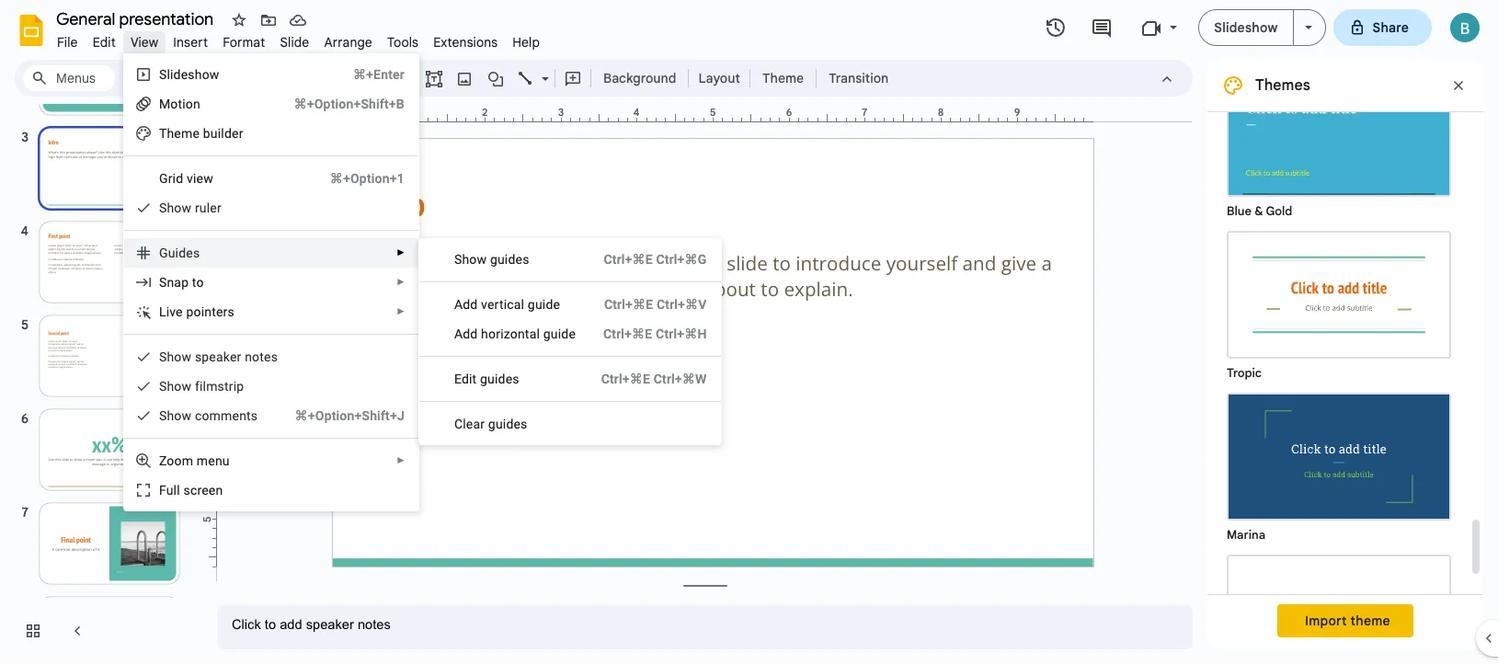 Task type: vqa. For each thing, say whether or not it's contained in the screenshot.
Snap To X element
yes



Task type: locate. For each thing, give the bounding box(es) containing it.
add left v
[[454, 297, 478, 312]]

ctrl+⌘v
[[657, 297, 707, 312]]

slideshow left presentation options image
[[1214, 19, 1278, 36]]

layout
[[699, 70, 740, 86]]

ctrl+⌘e up ctrl+⌘e ctrl+⌘v element
[[604, 252, 653, 267]]

ll
[[173, 483, 180, 498]]

the
[[159, 126, 181, 141]]

u
[[166, 483, 173, 498]]

add for add h orizontal guide
[[454, 327, 478, 341]]

guide right the orizontal
[[543, 327, 576, 341]]

1 show from the top
[[159, 201, 192, 215]]

navigation
[[0, 29, 202, 664]]

1 vertical spatial guides
[[480, 372, 519, 386]]

1 add from the top
[[454, 297, 478, 312]]

f
[[159, 483, 166, 498]]

arrange menu item
[[317, 31, 380, 53]]

show r uler
[[159, 201, 222, 215]]

slide menu item
[[273, 31, 317, 53]]

0 vertical spatial add
[[454, 297, 478, 312]]

⌘+option+1
[[330, 171, 405, 186]]

ctrl+⌘e for ctrl+⌘e ctrl+⌘w
[[601, 372, 650, 386]]

show left f on the bottom
[[159, 379, 192, 394]]

guides right how
[[490, 252, 529, 267]]

► for l ive pointers
[[396, 306, 406, 316]]

1 vertical spatial slideshow
[[159, 67, 219, 82]]

main toolbar
[[114, 64, 898, 92]]

z oom menu
[[159, 453, 230, 468]]

show
[[159, 201, 192, 215], [159, 350, 192, 364], [159, 379, 192, 394], [159, 408, 192, 423]]

orizontal
[[488, 327, 540, 341]]

show for show f ilmstrip
[[159, 379, 192, 394]]

transition
[[829, 70, 889, 86]]

guide for add v ertical guide
[[528, 297, 560, 312]]

view
[[187, 171, 213, 186]]

h
[[481, 327, 488, 341]]

Blue & Gold radio
[[1218, 60, 1461, 222]]

add for add v ertical guide
[[454, 297, 478, 312]]

show for show c omments
[[159, 408, 192, 423]]

ctrl+⌘e up ctrl+⌘e ctrl+⌘h element
[[604, 297, 653, 312]]

theme
[[762, 70, 804, 86]]

rid
[[168, 171, 183, 186]]

⌘+option+shift+b element
[[272, 95, 405, 113]]

snap to
[[159, 275, 204, 290]]

add
[[454, 297, 478, 312], [454, 327, 478, 341]]

snap to x element
[[159, 275, 209, 290]]

file menu item
[[50, 31, 85, 53]]

blue
[[1227, 203, 1252, 219]]

show speaker n otes
[[159, 350, 278, 364]]

1 horizontal spatial slideshow
[[1214, 19, 1278, 36]]

Rename text field
[[50, 7, 224, 29]]

gui
[[159, 246, 179, 260]]

show left the c
[[159, 408, 192, 423]]

s
[[454, 252, 462, 267]]

slideshow inside button
[[1214, 19, 1278, 36]]

shape image
[[485, 65, 506, 91]]

z
[[159, 453, 167, 468]]

add v ertical guide
[[454, 297, 560, 312]]

show guides s element
[[454, 252, 535, 267]]

⌘+enter element
[[331, 65, 405, 84]]

snap
[[159, 275, 189, 290]]

ctrl+⌘g
[[656, 252, 707, 267]]

4 ► from the top
[[396, 455, 406, 465]]

share
[[1373, 19, 1409, 36]]

insert menu item
[[166, 31, 215, 53]]

themes
[[1255, 76, 1311, 95]]

add left h
[[454, 327, 478, 341]]

guide right ertical
[[528, 297, 560, 312]]

tropic
[[1227, 365, 1262, 381]]

help menu item
[[505, 31, 547, 53]]

slideshow inside menu
[[159, 67, 219, 82]]

gameday image
[[1229, 556, 1450, 664]]

grid view g element
[[159, 171, 219, 186]]

Marina radio
[[1218, 384, 1461, 545]]

ctrl+⌘e for ctrl+⌘e ctrl+⌘h
[[603, 327, 653, 341]]

Star checkbox
[[226, 7, 252, 33]]

view menu item
[[123, 31, 166, 53]]

how
[[462, 252, 487, 267]]

show left r
[[159, 201, 192, 215]]

ctrl+⌘e for ctrl+⌘e ctrl+⌘g
[[604, 252, 653, 267]]

Gameday radio
[[1218, 545, 1461, 664]]

e
[[454, 372, 462, 386]]

1 ► from the top
[[396, 247, 406, 258]]

ctrl+⌘e ctrl+⌘h
[[603, 327, 707, 341]]

ctrl+⌘e down ctrl+⌘e ctrl+⌘v element
[[603, 327, 653, 341]]

tools menu item
[[380, 31, 426, 53]]

►
[[396, 247, 406, 258], [396, 277, 406, 287], [396, 306, 406, 316], [396, 455, 406, 465]]

themes section
[[1208, 60, 1484, 664]]

theme builder m element
[[159, 126, 249, 141]]

e dit guides
[[454, 372, 519, 386]]

arrange
[[324, 34, 372, 51]]

pointers
[[186, 304, 234, 319]]

g
[[159, 171, 168, 186]]

0 horizontal spatial slideshow
[[159, 67, 219, 82]]

ctrl+⌘e ctrl+⌘g element
[[582, 250, 707, 269]]

uler
[[199, 201, 222, 215]]

guides d element
[[159, 246, 205, 260]]

add h orizontal guide
[[454, 327, 576, 341]]

0 vertical spatial guide
[[528, 297, 560, 312]]

menu bar containing file
[[50, 24, 547, 54]]

Tropic radio
[[1218, 222, 1461, 384]]

3 ► from the top
[[396, 306, 406, 316]]

1 vertical spatial add
[[454, 327, 478, 341]]

4 show from the top
[[159, 408, 192, 423]]

slideshow
[[1214, 19, 1278, 36], [159, 67, 219, 82]]

presentation options image
[[1305, 26, 1312, 29]]

2 ► from the top
[[396, 277, 406, 287]]

slideshow p element
[[159, 67, 225, 82]]

menu
[[117, 53, 419, 664], [418, 238, 722, 445]]

show filmstrip f element
[[159, 379, 250, 394]]

zoom menu z element
[[159, 453, 235, 468]]

add vertical guide v element
[[454, 297, 566, 312]]

full screen u element
[[159, 483, 228, 498]]

r
[[195, 201, 199, 215]]

extensions menu item
[[426, 31, 505, 53]]

ctrl+⌘e ctrl+⌘v element
[[582, 295, 707, 314]]

slideshow up the motion a element
[[159, 67, 219, 82]]

guides right 'lear'
[[488, 417, 528, 431]]

screen
[[183, 483, 223, 498]]

ctrl+⌘e ctrl+⌘h element
[[581, 325, 707, 343]]

background
[[603, 70, 676, 86]]

themes application
[[0, 0, 1498, 664]]

► for es
[[396, 247, 406, 258]]

menu
[[197, 453, 230, 468]]

motion
[[159, 97, 200, 111]]

ctrl+⌘e down ctrl+⌘e ctrl+⌘h element
[[601, 372, 650, 386]]

menu containing s
[[418, 238, 722, 445]]

show up the show f ilmstrip
[[159, 350, 192, 364]]

show for show speaker n otes
[[159, 350, 192, 364]]

s how guides
[[454, 252, 529, 267]]

► for z oom menu
[[396, 455, 406, 465]]

guides for e dit guides
[[480, 372, 519, 386]]

insert image image
[[454, 65, 475, 91]]

guides
[[490, 252, 529, 267], [480, 372, 519, 386], [488, 417, 528, 431]]

guide
[[528, 297, 560, 312], [543, 327, 576, 341]]

c
[[454, 417, 463, 431]]

3 show from the top
[[159, 379, 192, 394]]

guides right dit
[[480, 372, 519, 386]]

edit guides e element
[[454, 372, 525, 386]]

menu bar
[[50, 24, 547, 54]]

1 vertical spatial guide
[[543, 327, 576, 341]]

f u ll screen
[[159, 483, 223, 498]]

share button
[[1333, 9, 1432, 46]]

2 vertical spatial guides
[[488, 417, 528, 431]]

0 vertical spatial slideshow
[[1214, 19, 1278, 36]]

2 add from the top
[[454, 327, 478, 341]]

2 show from the top
[[159, 350, 192, 364]]

0 vertical spatial guides
[[490, 252, 529, 267]]



Task type: describe. For each thing, give the bounding box(es) containing it.
l ive pointers
[[159, 304, 234, 319]]

ctrl+⌘e ctrl+⌘w element
[[579, 370, 707, 388]]

slideshow button
[[1199, 9, 1294, 46]]

d
[[179, 246, 186, 260]]

⌘+option+shift+j element
[[273, 407, 405, 425]]

c lear guides
[[454, 417, 528, 431]]

import theme
[[1305, 613, 1391, 629]]

⌘+option+1 element
[[308, 169, 405, 188]]

extensions
[[433, 34, 498, 51]]

slideshow for slideshow button
[[1214, 19, 1278, 36]]

gold
[[1266, 203, 1293, 219]]

n
[[245, 350, 252, 364]]

oom
[[167, 453, 193, 468]]

ctrl+⌘e ctrl+⌘g
[[604, 252, 707, 267]]

guide for add h orizontal guide
[[543, 327, 576, 341]]

show speaker notes n element
[[159, 350, 283, 364]]

menu containing slideshow
[[117, 53, 419, 664]]

m
[[181, 126, 193, 141]]

clear guides c element
[[454, 417, 533, 431]]

format
[[223, 34, 265, 51]]

v
[[481, 297, 487, 312]]

transition button
[[821, 64, 897, 92]]

to
[[192, 275, 204, 290]]

blue & gold
[[1227, 203, 1293, 219]]

theme
[[1351, 613, 1391, 629]]

omments
[[202, 408, 258, 423]]

builder
[[203, 126, 243, 141]]

ertical
[[487, 297, 524, 312]]

import
[[1305, 613, 1347, 629]]

tools
[[387, 34, 419, 51]]

view
[[131, 34, 158, 51]]

background button
[[595, 64, 685, 92]]

speaker
[[195, 350, 241, 364]]

navigation inside themes application
[[0, 29, 202, 664]]

lear
[[463, 417, 485, 431]]

edit
[[93, 34, 116, 51]]

show ruler r element
[[159, 201, 227, 215]]

e
[[193, 126, 200, 141]]

layout button
[[693, 64, 746, 92]]

motion a element
[[159, 97, 206, 111]]

marina
[[1227, 527, 1266, 543]]

insert
[[173, 34, 208, 51]]

file
[[57, 34, 78, 51]]

ctrl+⌘e for ctrl+⌘e ctrl+⌘v
[[604, 297, 653, 312]]

import theme button
[[1278, 604, 1414, 637]]

f
[[195, 379, 200, 394]]

the m e builder
[[159, 126, 243, 141]]

show comments c element
[[159, 408, 263, 423]]

add horizontal guide h element
[[454, 327, 581, 341]]

theme button
[[754, 64, 812, 92]]

gui d es
[[159, 246, 200, 260]]

⌘+option+shift+j
[[295, 408, 405, 423]]

dit
[[462, 372, 477, 386]]

ctrl+⌘h
[[656, 327, 707, 341]]

g rid view
[[159, 171, 213, 186]]

edit menu item
[[85, 31, 123, 53]]

&
[[1255, 203, 1263, 219]]

guides for s how guides
[[490, 252, 529, 267]]

format menu item
[[215, 31, 273, 53]]

guides for c lear guides
[[488, 417, 528, 431]]

menu bar inside menu bar "banner"
[[50, 24, 547, 54]]

live pointers l element
[[159, 304, 240, 319]]

help
[[513, 34, 540, 51]]

c
[[195, 408, 202, 423]]

show c omments
[[159, 408, 258, 423]]

otes
[[252, 350, 278, 364]]

Menus field
[[23, 65, 115, 91]]

show for show r uler
[[159, 201, 192, 215]]

show f ilmstrip
[[159, 379, 244, 394]]

slideshow for slideshow p "element"
[[159, 67, 219, 82]]

menu bar banner
[[0, 0, 1498, 664]]

⌘+option+shift+b
[[294, 97, 405, 111]]

l
[[159, 304, 166, 319]]

ctrl+⌘e ctrl+⌘w
[[601, 372, 707, 386]]

ive
[[166, 304, 183, 319]]

ctrl+⌘e ctrl+⌘v
[[604, 297, 707, 312]]

⌘+enter
[[353, 67, 405, 82]]

es
[[186, 246, 200, 260]]

slide
[[280, 34, 309, 51]]

ctrl+⌘w
[[654, 372, 707, 386]]

ilmstrip
[[200, 379, 244, 394]]



